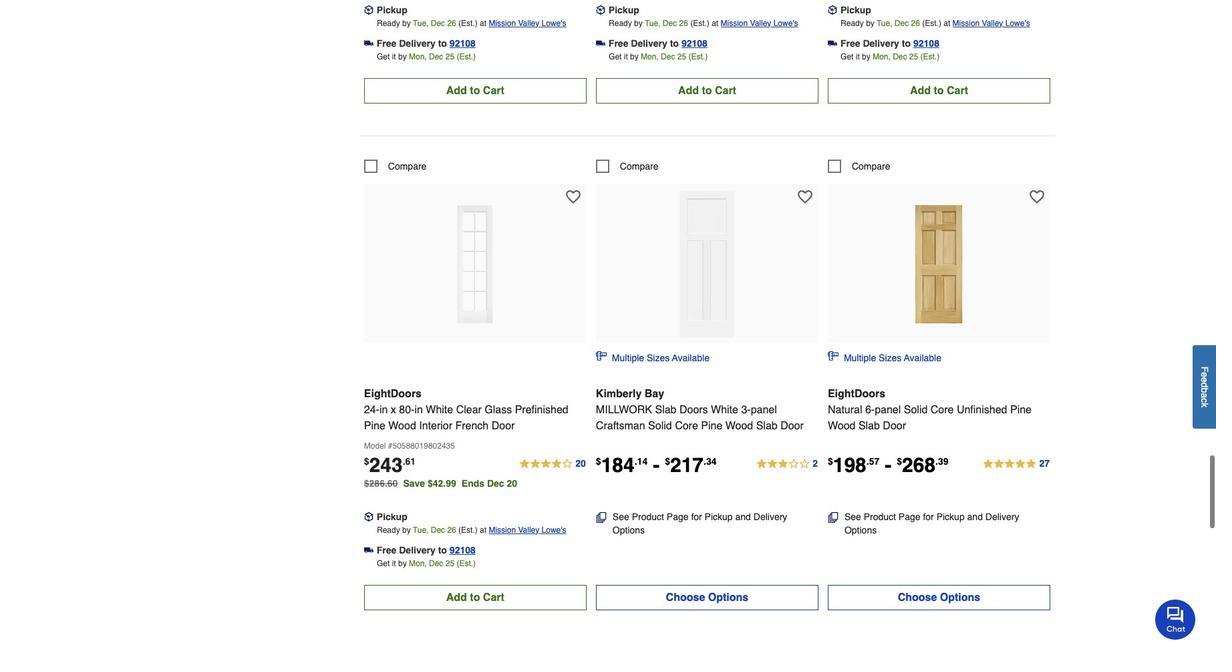 Task type: vqa. For each thing, say whether or not it's contained in the screenshot.
20 to the top
yes



Task type: describe. For each thing, give the bounding box(es) containing it.
mon, for 2nd pickup icon from the bottom of the page
[[409, 52, 427, 61]]

it for truck filled icon associated with 1st pickup image from right
[[856, 52, 860, 61]]

26 for 1st pickup image from right
[[912, 18, 920, 28]]

delivery for mission valley lowe's button corresponding to 2nd pickup image from right
[[631, 38, 668, 49]]

- for 217
[[653, 454, 660, 477]]

5 $ from the left
[[897, 456, 903, 467]]

pine inside eightdoors natural 6-panel solid core unfinished pine wood slab door
[[1011, 404, 1032, 416]]

2 heart outline image from the left
[[798, 190, 813, 204]]

multiple sizes available for kimberly bay millwork slab doors white 3-panel craftsman solid core pine wood slab door image
[[612, 353, 710, 363]]

compare for 5002615469 element
[[620, 161, 659, 172]]

savings save $42.99 element
[[403, 478, 523, 489]]

268
[[903, 454, 936, 477]]

243
[[369, 454, 403, 477]]

- for 268
[[885, 454, 892, 477]]

tue, for 1st pickup image from right
[[877, 18, 893, 28]]

truck filled image for 1st pickup image from right
[[828, 39, 838, 48]]

valley for 2nd pickup image from right
[[750, 18, 772, 28]]

eightdoors for 6-
[[828, 388, 886, 400]]

it for truck filled icon corresponding to 2nd pickup icon from the bottom of the page
[[392, 52, 396, 61]]

$ for 243
[[364, 456, 369, 467]]

0 horizontal spatial slab
[[655, 404, 677, 416]]

pine inside kimberly bay millwork slab doors white 3-panel craftsman solid core pine wood slab door
[[701, 420, 723, 432]]

tue, for second pickup icon from the top
[[413, 526, 429, 535]]

5002615469 element
[[596, 160, 659, 173]]

1 and from the left
[[736, 512, 751, 523]]

25 for 2nd pickup icon from the bottom of the page's mission valley lowe's button
[[446, 52, 455, 61]]

2 choose options link from the left
[[828, 585, 1051, 611]]

$ for 184
[[596, 456, 601, 467]]

at for 1st pickup image from right
[[944, 18, 951, 28]]

$286.60
[[364, 478, 398, 489]]

available for eightdoors natural 6-panel solid core unfinished pine wood slab door image
[[904, 353, 942, 363]]

white inside eightdoors 24-in x 80-in white clear glass prefinished pine wood interior french door
[[426, 404, 453, 416]]

natural
[[828, 404, 863, 416]]

.61
[[403, 456, 416, 467]]

c
[[1200, 399, 1211, 404]]

1 choose options from the left
[[666, 592, 749, 604]]

ends dec 20 element
[[462, 478, 523, 489]]

tue, for 2nd pickup image from right
[[645, 18, 661, 28]]

$ 243 .61
[[364, 454, 416, 477]]

0 horizontal spatial 20
[[507, 478, 517, 489]]

1002827988 element
[[828, 160, 891, 173]]

3 $ from the left
[[665, 456, 671, 467]]

92108 for second pickup icon from the top
[[450, 545, 476, 556]]

solid inside eightdoors natural 6-panel solid core unfinished pine wood slab door
[[904, 404, 928, 416]]

solid inside kimberly bay millwork slab doors white 3-panel craftsman solid core pine wood slab door
[[649, 420, 672, 432]]

2 page from the left
[[899, 512, 921, 523]]

available for kimberly bay millwork slab doors white 3-panel craftsman solid core pine wood slab door image
[[672, 353, 710, 363]]

french
[[456, 420, 489, 432]]

delivery for 1st pickup image from right's mission valley lowe's button
[[863, 38, 900, 49]]

2 in from the left
[[415, 404, 423, 416]]

free delivery to 92108 for 2nd pickup icon from the bottom of the page
[[377, 38, 476, 49]]

eightdoors for in
[[364, 388, 422, 400]]

92108 for 2nd pickup image from right
[[682, 38, 708, 49]]

pickup for 2nd pickup image from right
[[609, 4, 640, 15]]

slab inside eightdoors natural 6-panel solid core unfinished pine wood slab door
[[859, 420, 880, 432]]

doors
[[680, 404, 708, 416]]

mission valley lowe's button for second pickup icon from the top
[[489, 524, 567, 537]]

panel inside kimberly bay millwork slab doors white 3-panel craftsman solid core pine wood slab door
[[751, 404, 777, 416]]

wood inside eightdoors natural 6-panel solid core unfinished pine wood slab door
[[828, 420, 856, 432]]

compare for 1002828132 element
[[388, 161, 427, 172]]

save
[[403, 478, 425, 489]]

2 for from the left
[[924, 512, 934, 523]]

get it by mon, dec 25 (est.) for truck filled icon for second pickup icon from the top
[[377, 559, 476, 569]]

b
[[1200, 388, 1211, 394]]

1 e from the top
[[1200, 373, 1211, 378]]

50588019802435
[[393, 442, 455, 451]]

model # 50588019802435
[[364, 442, 455, 451]]

3 heart outline image from the left
[[1030, 190, 1045, 204]]

2 pickup image from the left
[[828, 5, 838, 15]]

1 page from the left
[[667, 512, 689, 523]]

.34
[[704, 456, 717, 467]]

.57
[[867, 456, 880, 467]]

$286.60 save $42.99 ends dec 20
[[364, 478, 517, 489]]

pine inside eightdoors 24-in x 80-in white clear glass prefinished pine wood interior french door
[[364, 420, 386, 432]]

d
[[1200, 383, 1211, 388]]

free delivery to 92108 for second pickup icon from the top
[[377, 545, 476, 556]]

20 inside the 4 stars image
[[576, 458, 586, 469]]

eightdoors natural 6-panel solid core unfinished pine wood slab door image
[[866, 190, 1013, 337]]

ready by tue, dec 26 (est.) at mission valley lowe's for 2nd pickup icon from the bottom of the page's mission valley lowe's button
[[377, 18, 567, 28]]

get for truck filled icon for second pickup icon from the top
[[377, 559, 390, 569]]

eightdoors 24-in x 80-in white clear glass prefinished pine wood interior french door image
[[402, 190, 549, 337]]

wood inside eightdoors 24-in x 80-in white clear glass prefinished pine wood interior french door
[[389, 420, 416, 432]]

kimberly bay millwork slab doors white 3-panel craftsman solid core pine wood slab door
[[596, 388, 804, 432]]

$198.57-$268.39 element
[[828, 454, 949, 477]]

mission for mission valley lowe's button corresponding to second pickup icon from the top
[[489, 526, 516, 535]]

interior
[[419, 420, 453, 432]]

valley for 2nd pickup icon from the bottom of the page
[[518, 18, 540, 28]]

184
[[601, 454, 635, 477]]

mon, for second pickup icon from the top
[[409, 559, 427, 569]]

mon, for 1st pickup image from right
[[873, 52, 891, 61]]

multiple for eightdoors natural 6-panel solid core unfinished pine wood slab door image
[[844, 353, 877, 363]]

free delivery to 92108 for 1st pickup image from right
[[841, 38, 940, 49]]

1 in from the left
[[380, 404, 388, 416]]

get for truck filled image
[[609, 52, 622, 61]]

door inside eightdoors natural 6-panel solid core unfinished pine wood slab door
[[883, 420, 907, 432]]

26 for 2nd pickup icon from the bottom of the page
[[448, 18, 456, 28]]

$ 184 .14 - $ 217 .34
[[596, 454, 717, 477]]

f e e d b a c k button
[[1193, 346, 1217, 429]]

pickup for second pickup icon from the top
[[377, 512, 408, 523]]

wood inside kimberly bay millwork slab doors white 3-panel craftsman solid core pine wood slab door
[[726, 420, 754, 432]]

door for french
[[492, 420, 515, 432]]

get it by mon, dec 25 (est.) for truck filled icon corresponding to 2nd pickup icon from the bottom of the page
[[377, 52, 476, 61]]

chat invite button image
[[1156, 600, 1197, 640]]

3-
[[742, 404, 751, 416]]

24-
[[364, 404, 380, 416]]

valley for 1st pickup image from right
[[982, 18, 1004, 28]]

valley for second pickup icon from the top
[[518, 526, 540, 535]]

4 stars image
[[519, 456, 587, 472]]

f e e d b a c k
[[1200, 367, 1211, 408]]

2 and from the left
[[968, 512, 983, 523]]

6-
[[866, 404, 875, 416]]



Task type: locate. For each thing, give the bounding box(es) containing it.
see down 198 on the right bottom
[[845, 512, 862, 523]]

1 horizontal spatial page
[[899, 512, 921, 523]]

prefinished
[[515, 404, 569, 416]]

at
[[480, 18, 487, 28], [712, 18, 719, 28], [944, 18, 951, 28], [480, 526, 487, 535]]

multiple sizes available
[[612, 353, 710, 363], [844, 353, 942, 363]]

0 horizontal spatial wood
[[389, 420, 416, 432]]

25 for mission valley lowe's button corresponding to second pickup icon from the top
[[446, 559, 455, 569]]

add
[[446, 85, 467, 97], [678, 85, 699, 97], [910, 85, 931, 97], [446, 592, 467, 604]]

1 pickup image from the top
[[364, 5, 374, 15]]

1 white from the left
[[426, 404, 453, 416]]

1 horizontal spatial wood
[[726, 420, 754, 432]]

millwork
[[596, 404, 653, 416]]

in up interior
[[415, 404, 423, 416]]

mission valley lowe's button
[[489, 16, 567, 30], [721, 16, 799, 30], [953, 16, 1031, 30], [489, 524, 567, 537]]

multiple up the kimberly
[[612, 353, 645, 363]]

mission for 2nd pickup icon from the bottom of the page's mission valley lowe's button
[[489, 18, 516, 28]]

2 see product page for pickup and delivery options from the left
[[845, 512, 1020, 536]]

truck filled image
[[364, 39, 374, 48], [828, 39, 838, 48], [364, 546, 374, 555]]

multiple sizes available link
[[596, 351, 710, 365], [828, 351, 942, 365]]

2 available from the left
[[904, 353, 942, 363]]

white left the 3-
[[711, 404, 739, 416]]

2 choose from the left
[[898, 592, 938, 604]]

1 horizontal spatial see product page for pickup and delivery options
[[845, 512, 1020, 536]]

1 horizontal spatial multiple
[[844, 353, 877, 363]]

by
[[402, 18, 411, 28], [634, 18, 643, 28], [866, 18, 875, 28], [398, 52, 407, 61], [630, 52, 639, 61], [862, 52, 871, 61], [402, 526, 411, 535], [398, 559, 407, 569]]

for
[[692, 512, 702, 523], [924, 512, 934, 523]]

2 sizes from the left
[[879, 353, 902, 363]]

it
[[392, 52, 396, 61], [624, 52, 628, 61], [856, 52, 860, 61], [392, 559, 396, 569]]

core left unfinished
[[931, 404, 954, 416]]

free for 1st pickup image from right
[[841, 38, 861, 49]]

mon,
[[409, 52, 427, 61], [641, 52, 659, 61], [873, 52, 891, 61], [409, 559, 427, 569]]

for down '268'
[[924, 512, 934, 523]]

$ right 2
[[828, 456, 833, 467]]

get for truck filled icon associated with 1st pickup image from right
[[841, 52, 854, 61]]

available up eightdoors natural 6-panel solid core unfinished pine wood slab door
[[904, 353, 942, 363]]

a
[[1200, 394, 1211, 399]]

get it by mon, dec 25 (est.) for truck filled icon associated with 1st pickup image from right
[[841, 52, 940, 61]]

0 horizontal spatial -
[[653, 454, 660, 477]]

see
[[613, 512, 630, 523], [845, 512, 862, 523]]

1 horizontal spatial heart outline image
[[798, 190, 813, 204]]

0 horizontal spatial multiple sizes available link
[[596, 351, 710, 365]]

white inside kimberly bay millwork slab doors white 3-panel craftsman solid core pine wood slab door
[[711, 404, 739, 416]]

2 horizontal spatial pine
[[1011, 404, 1032, 416]]

sizes up eightdoors natural 6-panel solid core unfinished pine wood slab door
[[879, 353, 902, 363]]

25 for mission valley lowe's button corresponding to 2nd pickup image from right
[[678, 52, 687, 61]]

1 vertical spatial 20
[[507, 478, 517, 489]]

1 door from the left
[[492, 420, 515, 432]]

1 product from the left
[[632, 512, 664, 523]]

1 compare from the left
[[388, 161, 427, 172]]

slab
[[655, 404, 677, 416], [757, 420, 778, 432], [859, 420, 880, 432]]

2 pickup image from the top
[[364, 513, 374, 522]]

actual price $243.61 element
[[364, 454, 416, 477]]

page down '268'
[[899, 512, 921, 523]]

get
[[377, 52, 390, 61], [609, 52, 622, 61], [841, 52, 854, 61], [377, 559, 390, 569]]

multiple up 6-
[[844, 353, 877, 363]]

mission valley lowe's button for 2nd pickup image from right
[[721, 16, 799, 30]]

door down glass
[[492, 420, 515, 432]]

0 horizontal spatial heart outline image
[[566, 190, 581, 204]]

0 horizontal spatial product
[[632, 512, 664, 523]]

ready by tue, dec 26 (est.) at mission valley lowe's for mission valley lowe's button corresponding to 2nd pickup image from right
[[609, 18, 799, 28]]

$ 198 .57 - $ 268 .39
[[828, 454, 949, 477]]

0 vertical spatial solid
[[904, 404, 928, 416]]

free for 2nd pickup icon from the bottom of the page
[[377, 38, 397, 49]]

3 stars image
[[756, 456, 819, 472]]

2 multiple from the left
[[844, 353, 877, 363]]

$42.99
[[428, 478, 456, 489]]

3 wood from the left
[[828, 420, 856, 432]]

1 eightdoors from the left
[[364, 388, 422, 400]]

delivery
[[399, 38, 436, 49], [631, 38, 668, 49], [863, 38, 900, 49], [754, 512, 788, 523], [986, 512, 1020, 523], [399, 545, 436, 556]]

2 door from the left
[[781, 420, 804, 432]]

pickup image
[[364, 5, 374, 15], [364, 513, 374, 522]]

mission for mission valley lowe's button corresponding to 2nd pickup image from right
[[721, 18, 748, 28]]

.14
[[635, 456, 648, 467]]

1 vertical spatial pickup image
[[364, 513, 374, 522]]

ready by tue, dec 26 (est.) at mission valley lowe's for mission valley lowe's button corresponding to second pickup icon from the top
[[377, 526, 567, 535]]

compare
[[388, 161, 427, 172], [620, 161, 659, 172], [852, 161, 891, 172]]

door inside kimberly bay millwork slab doors white 3-panel craftsman solid core pine wood slab door
[[781, 420, 804, 432]]

0 horizontal spatial pine
[[364, 420, 386, 432]]

ready
[[377, 18, 400, 28], [609, 18, 632, 28], [841, 18, 864, 28], [377, 526, 400, 535]]

panel
[[751, 404, 777, 416], [875, 404, 901, 416]]

0 horizontal spatial compare
[[388, 161, 427, 172]]

1 vertical spatial core
[[675, 420, 698, 432]]

0 horizontal spatial in
[[380, 404, 388, 416]]

0 horizontal spatial see product page for pickup and delivery options
[[613, 512, 788, 536]]

eightdoors
[[364, 388, 422, 400], [828, 388, 886, 400]]

1 horizontal spatial choose options
[[898, 592, 981, 604]]

wood down the 80-
[[389, 420, 416, 432]]

92108 for 1st pickup image from right
[[914, 38, 940, 49]]

compare inside 1002828132 element
[[388, 161, 427, 172]]

panel inside eightdoors natural 6-panel solid core unfinished pine wood slab door
[[875, 404, 901, 416]]

0 vertical spatial core
[[931, 404, 954, 416]]

0 vertical spatial 20
[[576, 458, 586, 469]]

2 horizontal spatial slab
[[859, 420, 880, 432]]

$
[[364, 456, 369, 467], [596, 456, 601, 467], [665, 456, 671, 467], [828, 456, 833, 467], [897, 456, 903, 467]]

1002828132 element
[[364, 160, 427, 173]]

pine right unfinished
[[1011, 404, 1032, 416]]

door up 2 button
[[781, 420, 804, 432]]

2 wood from the left
[[726, 420, 754, 432]]

to
[[438, 38, 447, 49], [670, 38, 679, 49], [902, 38, 911, 49], [470, 85, 480, 97], [702, 85, 712, 97], [934, 85, 944, 97], [438, 545, 447, 556], [470, 592, 480, 604]]

sizes for kimberly bay millwork slab doors white 3-panel craftsman solid core pine wood slab door image
[[647, 353, 670, 363]]

choose
[[666, 592, 705, 604], [898, 592, 938, 604]]

0 horizontal spatial and
[[736, 512, 751, 523]]

0 vertical spatial pickup image
[[364, 5, 374, 15]]

eightdoors natural 6-panel solid core unfinished pine wood slab door
[[828, 388, 1032, 432]]

80-
[[399, 404, 415, 416]]

26
[[448, 18, 456, 28], [680, 18, 688, 28], [912, 18, 920, 28], [448, 526, 456, 535]]

see down "184"
[[613, 512, 630, 523]]

27 button
[[983, 456, 1051, 472]]

pickup
[[377, 4, 408, 15], [609, 4, 640, 15], [841, 4, 872, 15], [377, 512, 408, 523], [705, 512, 733, 523], [937, 512, 965, 523]]

in left the x at the bottom of the page
[[380, 404, 388, 416]]

at for 2nd pickup icon from the bottom of the page
[[480, 18, 487, 28]]

2 multiple sizes available link from the left
[[828, 351, 942, 365]]

$ for 198
[[828, 456, 833, 467]]

ends
[[462, 478, 485, 489]]

mission valley lowe's button for 2nd pickup icon from the bottom of the page
[[489, 16, 567, 30]]

glass
[[485, 404, 512, 416]]

solid right 6-
[[904, 404, 928, 416]]

1 horizontal spatial white
[[711, 404, 739, 416]]

truck filled image
[[596, 39, 606, 48]]

multiple
[[612, 353, 645, 363], [844, 353, 877, 363]]

multiple sizes available link up 6-
[[828, 351, 942, 365]]

-
[[653, 454, 660, 477], [885, 454, 892, 477]]

1 horizontal spatial available
[[904, 353, 942, 363]]

$184.14-$217.34 element
[[596, 454, 717, 477]]

mission for 1st pickup image from right's mission valley lowe's button
[[953, 18, 980, 28]]

2 white from the left
[[711, 404, 739, 416]]

was price $286.60 element
[[364, 475, 403, 489]]

2 horizontal spatial wood
[[828, 420, 856, 432]]

1 horizontal spatial and
[[968, 512, 983, 523]]

1 multiple sizes available from the left
[[612, 353, 710, 363]]

$ inside $ 243 .61
[[364, 456, 369, 467]]

multiple for kimberly bay millwork slab doors white 3-panel craftsman solid core pine wood slab door image
[[612, 353, 645, 363]]

0 horizontal spatial choose options link
[[596, 585, 819, 611]]

product
[[632, 512, 664, 523], [864, 512, 896, 523]]

heart outline image
[[566, 190, 581, 204], [798, 190, 813, 204], [1030, 190, 1045, 204]]

1 - from the left
[[653, 454, 660, 477]]

2 horizontal spatial door
[[883, 420, 907, 432]]

3 compare from the left
[[852, 161, 891, 172]]

solid down bay
[[649, 420, 672, 432]]

2 - from the left
[[885, 454, 892, 477]]

white up interior
[[426, 404, 453, 416]]

see product page for pickup and delivery options down 217
[[613, 512, 788, 536]]

door
[[492, 420, 515, 432], [781, 420, 804, 432], [883, 420, 907, 432]]

2 e from the top
[[1200, 378, 1211, 383]]

1 horizontal spatial core
[[931, 404, 954, 416]]

1 wood from the left
[[389, 420, 416, 432]]

20 button
[[519, 456, 587, 472]]

1 vertical spatial solid
[[649, 420, 672, 432]]

eightdoors 24-in x 80-in white clear glass prefinished pine wood interior french door
[[364, 388, 569, 432]]

get it by mon, dec 25 (est.) for truck filled image
[[609, 52, 708, 61]]

26 for second pickup icon from the top
[[448, 526, 456, 535]]

1 horizontal spatial solid
[[904, 404, 928, 416]]

multiple sizes available up bay
[[612, 353, 710, 363]]

free delivery to 92108 for 2nd pickup image from right
[[609, 38, 708, 49]]

1 horizontal spatial choose options link
[[828, 585, 1051, 611]]

multiple sizes available up 6-
[[844, 353, 942, 363]]

k
[[1200, 404, 1211, 408]]

slab down bay
[[655, 404, 677, 416]]

compare inside 1002827988 element
[[852, 161, 891, 172]]

1 horizontal spatial multiple sizes available
[[844, 353, 942, 363]]

1 pickup image from the left
[[596, 5, 606, 15]]

dec
[[431, 18, 445, 28], [663, 18, 677, 28], [895, 18, 909, 28], [429, 52, 443, 61], [661, 52, 676, 61], [893, 52, 908, 61], [487, 478, 504, 489], [431, 526, 445, 535], [429, 559, 443, 569]]

1 horizontal spatial choose
[[898, 592, 938, 604]]

compare for 1002827988 element
[[852, 161, 891, 172]]

pickup image
[[596, 5, 606, 15], [828, 5, 838, 15]]

truck filled image for 2nd pickup icon from the bottom of the page
[[364, 39, 374, 48]]

product down $ 184 .14 - $ 217 .34
[[632, 512, 664, 523]]

198
[[833, 454, 867, 477]]

0 horizontal spatial pickup image
[[596, 5, 606, 15]]

1 multiple from the left
[[612, 353, 645, 363]]

door inside eightdoors 24-in x 80-in white clear glass prefinished pine wood interior french door
[[492, 420, 515, 432]]

panel right natural
[[875, 404, 901, 416]]

free delivery to 92108
[[377, 38, 476, 49], [609, 38, 708, 49], [841, 38, 940, 49], [377, 545, 476, 556]]

1 horizontal spatial in
[[415, 404, 423, 416]]

1 horizontal spatial panel
[[875, 404, 901, 416]]

see product page for pickup and delivery options down '268'
[[845, 512, 1020, 536]]

pine down doors
[[701, 420, 723, 432]]

truck filled image for second pickup icon from the top
[[364, 546, 374, 555]]

sizes
[[647, 353, 670, 363], [879, 353, 902, 363]]

at for second pickup icon from the top
[[480, 526, 487, 535]]

$ down craftsman
[[596, 456, 601, 467]]

2 panel from the left
[[875, 404, 901, 416]]

0 horizontal spatial choose
[[666, 592, 705, 604]]

choose options link
[[596, 585, 819, 611], [828, 585, 1051, 611]]

1 horizontal spatial multiple sizes available link
[[828, 351, 942, 365]]

free
[[377, 38, 397, 49], [609, 38, 629, 49], [841, 38, 861, 49], [377, 545, 397, 556]]

it for truck filled icon for second pickup icon from the top
[[392, 559, 396, 569]]

#
[[388, 442, 393, 451]]

compare inside 5002615469 element
[[620, 161, 659, 172]]

free for second pickup icon from the top
[[377, 545, 397, 556]]

get for truck filled icon corresponding to 2nd pickup icon from the bottom of the page
[[377, 52, 390, 61]]

e up d
[[1200, 373, 1211, 378]]

sizes for eightdoors natural 6-panel solid core unfinished pine wood slab door image
[[879, 353, 902, 363]]

1 horizontal spatial slab
[[757, 420, 778, 432]]

0 horizontal spatial eightdoors
[[364, 388, 422, 400]]

1 choose from the left
[[666, 592, 705, 604]]

0 horizontal spatial see
[[613, 512, 630, 523]]

1 $ from the left
[[364, 456, 369, 467]]

1 see from the left
[[613, 512, 630, 523]]

2 multiple sizes available from the left
[[844, 353, 942, 363]]

solid
[[904, 404, 928, 416], [649, 420, 672, 432]]

multiple sizes available link for kimberly bay millwork slab doors white 3-panel craftsman solid core pine wood slab door image
[[596, 351, 710, 365]]

panel up 2 button
[[751, 404, 777, 416]]

217
[[671, 454, 704, 477]]

0 horizontal spatial door
[[492, 420, 515, 432]]

25
[[446, 52, 455, 61], [678, 52, 687, 61], [910, 52, 919, 61], [446, 559, 455, 569]]

1 horizontal spatial door
[[781, 420, 804, 432]]

2 horizontal spatial compare
[[852, 161, 891, 172]]

at for 2nd pickup image from right
[[712, 18, 719, 28]]

2 button
[[756, 456, 819, 472]]

0 horizontal spatial for
[[692, 512, 702, 523]]

$ down model
[[364, 456, 369, 467]]

mon, for 2nd pickup image from right
[[641, 52, 659, 61]]

wood down the 3-
[[726, 420, 754, 432]]

ready by tue, dec 26 (est.) at mission valley lowe's for 1st pickup image from right's mission valley lowe's button
[[841, 18, 1031, 28]]

1 choose options link from the left
[[596, 585, 819, 611]]

0 horizontal spatial page
[[667, 512, 689, 523]]

2
[[813, 458, 818, 469]]

multiple sizes available link for eightdoors natural 6-panel solid core unfinished pine wood slab door image
[[828, 351, 942, 365]]

2 see from the left
[[845, 512, 862, 523]]

(est.)
[[459, 18, 478, 28], [691, 18, 710, 28], [923, 18, 942, 28], [457, 52, 476, 61], [689, 52, 708, 61], [921, 52, 940, 61], [459, 526, 478, 535], [457, 559, 476, 569]]

1 horizontal spatial 20
[[576, 458, 586, 469]]

add to cart
[[446, 85, 505, 97], [678, 85, 737, 97], [910, 85, 969, 97], [446, 592, 505, 604]]

kimberly bay millwork slab doors white 3-panel craftsman solid core pine wood slab door image
[[634, 190, 781, 337]]

0 horizontal spatial panel
[[751, 404, 777, 416]]

1 see product page for pickup and delivery options from the left
[[613, 512, 788, 536]]

choose options
[[666, 592, 749, 604], [898, 592, 981, 604]]

0 horizontal spatial available
[[672, 353, 710, 363]]

clear
[[456, 404, 482, 416]]

delivery for mission valley lowe's button corresponding to second pickup icon from the top
[[399, 545, 436, 556]]

wood down natural
[[828, 420, 856, 432]]

it for truck filled image
[[624, 52, 628, 61]]

1 heart outline image from the left
[[566, 190, 581, 204]]

0 horizontal spatial choose options
[[666, 592, 749, 604]]

f
[[1200, 367, 1211, 373]]

mission valley lowe's button for 1st pickup image from right
[[953, 16, 1031, 30]]

add to cart button
[[364, 78, 587, 103], [596, 78, 819, 103], [828, 78, 1051, 103], [364, 585, 587, 611]]

2 horizontal spatial heart outline image
[[1030, 190, 1045, 204]]

- right .57
[[885, 454, 892, 477]]

1 available from the left
[[672, 353, 710, 363]]

0 horizontal spatial multiple
[[612, 353, 645, 363]]

wood
[[389, 420, 416, 432], [726, 420, 754, 432], [828, 420, 856, 432]]

eightdoors inside eightdoors natural 6-panel solid core unfinished pine wood slab door
[[828, 388, 886, 400]]

slab up 2 button
[[757, 420, 778, 432]]

white
[[426, 404, 453, 416], [711, 404, 739, 416]]

tue, for 2nd pickup icon from the bottom of the page
[[413, 18, 429, 28]]

2 eightdoors from the left
[[828, 388, 886, 400]]

2 product from the left
[[864, 512, 896, 523]]

ready by tue, dec 26 (est.) at mission valley lowe's
[[377, 18, 567, 28], [609, 18, 799, 28], [841, 18, 1031, 28], [377, 526, 567, 535]]

available up doors
[[672, 353, 710, 363]]

door for slab
[[781, 420, 804, 432]]

e
[[1200, 373, 1211, 378], [1200, 378, 1211, 383]]

1 sizes from the left
[[647, 353, 670, 363]]

and
[[736, 512, 751, 523], [968, 512, 983, 523]]

1 for from the left
[[692, 512, 702, 523]]

page
[[667, 512, 689, 523], [899, 512, 921, 523]]

.39
[[936, 456, 949, 467]]

model
[[364, 442, 386, 451]]

1 horizontal spatial eightdoors
[[828, 388, 886, 400]]

92108 for 2nd pickup icon from the bottom of the page
[[450, 38, 476, 49]]

92108 button
[[450, 37, 476, 50], [682, 37, 708, 50], [914, 37, 940, 50], [450, 544, 476, 557]]

options
[[613, 525, 645, 536], [845, 525, 877, 536], [708, 592, 749, 604], [940, 592, 981, 604]]

0 horizontal spatial white
[[426, 404, 453, 416]]

20 right ends
[[507, 478, 517, 489]]

26 for 2nd pickup image from right
[[680, 18, 688, 28]]

pickup for 1st pickup image from right
[[841, 4, 872, 15]]

pickup for 2nd pickup icon from the bottom of the page
[[377, 4, 408, 15]]

eightdoors up natural
[[828, 388, 886, 400]]

1 horizontal spatial pine
[[701, 420, 723, 432]]

27
[[1040, 458, 1050, 469]]

5 stars image
[[983, 456, 1051, 472]]

core inside eightdoors natural 6-panel solid core unfinished pine wood slab door
[[931, 404, 954, 416]]

kimberly
[[596, 388, 642, 400]]

delivery for 2nd pickup icon from the bottom of the page's mission valley lowe's button
[[399, 38, 436, 49]]

bay
[[645, 388, 665, 400]]

1 horizontal spatial -
[[885, 454, 892, 477]]

e up b
[[1200, 378, 1211, 383]]

product down $ 198 .57 - $ 268 .39
[[864, 512, 896, 523]]

25 for 1st pickup image from right's mission valley lowe's button
[[910, 52, 919, 61]]

multiple sizes available for eightdoors natural 6-panel solid core unfinished pine wood slab door image
[[844, 353, 942, 363]]

1 multiple sizes available link from the left
[[596, 351, 710, 365]]

1 horizontal spatial product
[[864, 512, 896, 523]]

unfinished
[[957, 404, 1008, 416]]

0 horizontal spatial solid
[[649, 420, 672, 432]]

pine
[[1011, 404, 1032, 416], [364, 420, 386, 432], [701, 420, 723, 432]]

2 compare from the left
[[620, 161, 659, 172]]

core
[[931, 404, 954, 416], [675, 420, 698, 432]]

0 horizontal spatial multiple sizes available
[[612, 353, 710, 363]]

1 panel from the left
[[751, 404, 777, 416]]

pine down 24-
[[364, 420, 386, 432]]

eightdoors up the x at the bottom of the page
[[364, 388, 422, 400]]

1 horizontal spatial compare
[[620, 161, 659, 172]]

0 horizontal spatial core
[[675, 420, 698, 432]]

page down 217
[[667, 512, 689, 523]]

$ right .14
[[665, 456, 671, 467]]

1 horizontal spatial pickup image
[[828, 5, 838, 15]]

mission
[[489, 18, 516, 28], [721, 18, 748, 28], [953, 18, 980, 28], [489, 526, 516, 535]]

1 horizontal spatial for
[[924, 512, 934, 523]]

slab down 6-
[[859, 420, 880, 432]]

core inside kimberly bay millwork slab doors white 3-panel craftsman solid core pine wood slab door
[[675, 420, 698, 432]]

2 choose options from the left
[[898, 592, 981, 604]]

sizes up bay
[[647, 353, 670, 363]]

core down doors
[[675, 420, 698, 432]]

$ right .57
[[897, 456, 903, 467]]

20 left "184"
[[576, 458, 586, 469]]

multiple sizes available link up bay
[[596, 351, 710, 365]]

0 horizontal spatial sizes
[[647, 353, 670, 363]]

door up $198.57-$268.39 element on the bottom right
[[883, 420, 907, 432]]

4 $ from the left
[[828, 456, 833, 467]]

craftsman
[[596, 420, 646, 432]]

3 door from the left
[[883, 420, 907, 432]]

92108
[[450, 38, 476, 49], [682, 38, 708, 49], [914, 38, 940, 49], [450, 545, 476, 556]]

1 horizontal spatial see
[[845, 512, 862, 523]]

available
[[672, 353, 710, 363], [904, 353, 942, 363]]

see product page for pickup and delivery options
[[613, 512, 788, 536], [845, 512, 1020, 536]]

- right .14
[[653, 454, 660, 477]]

2 $ from the left
[[596, 456, 601, 467]]

x
[[391, 404, 396, 416]]

free for 2nd pickup image from right
[[609, 38, 629, 49]]

1 horizontal spatial sizes
[[879, 353, 902, 363]]

20
[[576, 458, 586, 469], [507, 478, 517, 489]]

for down 217
[[692, 512, 702, 523]]

eightdoors inside eightdoors 24-in x 80-in white clear glass prefinished pine wood interior french door
[[364, 388, 422, 400]]



